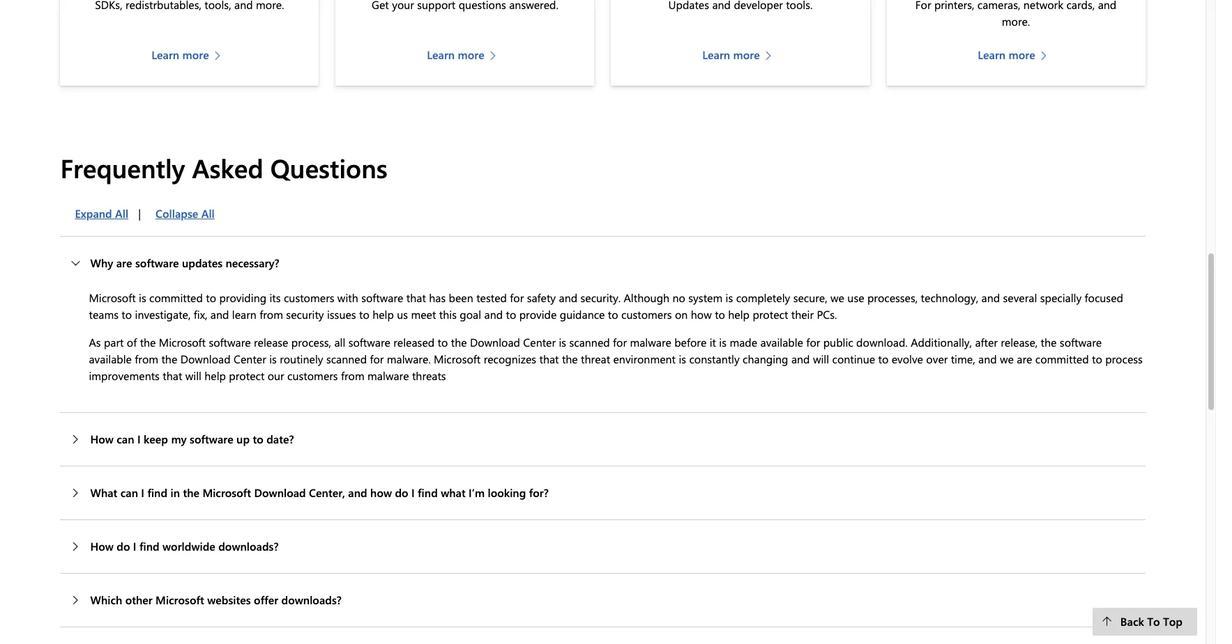 Task type: describe. For each thing, give the bounding box(es) containing it.
2 horizontal spatial help
[[728, 307, 750, 322]]

i for downloads?
[[133, 540, 136, 554]]

collapse all
[[156, 206, 215, 221]]

committed inside the as part of the microsoft software release process, all software released to the download center is scanned for malware before it is made available for public download. additionally, after release, the software available from the download center is routinely scanned for malware. microsoft recognizes that the threat environment is constantly changing and will continue to evolve over time, and we are committed to process improvements that will help protect our customers from malware threats
[[1035, 352, 1089, 367]]

learn
[[232, 307, 256, 322]]

no
[[672, 291, 685, 305]]

find for downloads?
[[139, 540, 159, 554]]

expand
[[75, 206, 112, 221]]

we inside the as part of the microsoft software release process, all software released to the download center is scanned for malware before it is made available for public download. additionally, after release, the software available from the download center is routinely scanned for malware. microsoft recognizes that the threat environment is constantly changing and will continue to evolve over time, and we are committed to process improvements that will help protect our customers from malware threats
[[1000, 352, 1014, 367]]

environment
[[613, 352, 676, 367]]

0 horizontal spatial will
[[185, 369, 201, 383]]

additionally,
[[911, 335, 972, 350]]

i for software
[[137, 432, 141, 447]]

microsoft right in
[[202, 486, 251, 501]]

2 horizontal spatial download
[[470, 335, 520, 350]]

its
[[269, 291, 281, 305]]

0 vertical spatial scanned
[[569, 335, 610, 350]]

that inside microsoft is committed to providing its customers with software that has been tested for safety and security. although no system is completely secure, we use processes, technology, and several specially focused teams to investigate, fix, and learn from security issues to help us meet this goal and to provide guidance to customers on how to help protect their pcs.
[[406, 291, 426, 305]]

to down tested
[[506, 307, 516, 322]]

security
[[286, 307, 324, 322]]

security.
[[580, 291, 621, 305]]

and left 'several'
[[981, 291, 1000, 305]]

several
[[1003, 291, 1037, 305]]

3 learn more link from the left
[[702, 46, 779, 63]]

what can i find in the microsoft download center, and how do i find what i'm looking for?
[[90, 486, 549, 501]]

2 horizontal spatial from
[[341, 369, 364, 383]]

software down specially
[[1060, 335, 1102, 350]]

back to top link
[[1093, 609, 1197, 637]]

and inside dropdown button
[[348, 486, 367, 501]]

although
[[624, 291, 669, 305]]

released
[[393, 335, 435, 350]]

downloads? for how do i find worldwide downloads?
[[218, 540, 279, 554]]

do inside what can i find in the microsoft download center, and how do i find what i'm looking for? dropdown button
[[395, 486, 408, 501]]

processes,
[[867, 291, 918, 305]]

websites
[[207, 593, 251, 608]]

committed inside microsoft is committed to providing its customers with software that has been tested for safety and security. although no system is completely secure, we use processes, technology, and several specially focused teams to investigate, fix, and learn from security issues to help us meet this goal and to provide guidance to customers on how to help protect their pcs.
[[149, 291, 203, 305]]

secure,
[[793, 291, 827, 305]]

how do i find worldwide downloads? button
[[60, 521, 1145, 574]]

|
[[138, 206, 141, 221]]

i left what
[[411, 486, 415, 501]]

system
[[688, 291, 723, 305]]

which other microsoft websites offer downloads? button
[[60, 575, 1145, 628]]

process,
[[291, 335, 331, 350]]

top
[[1163, 615, 1183, 630]]

the right release,
[[1041, 335, 1057, 350]]

goal
[[460, 307, 481, 322]]

microsoft down fix,
[[159, 335, 206, 350]]

this
[[439, 307, 457, 322]]

cameras,
[[977, 0, 1020, 12]]

0 horizontal spatial download
[[180, 352, 231, 367]]

meet
[[411, 307, 436, 322]]

to right issues
[[359, 307, 369, 322]]

improvements
[[89, 369, 160, 383]]

after
[[975, 335, 998, 350]]

tested
[[476, 291, 507, 305]]

it
[[710, 335, 716, 350]]

the down investigate,
[[161, 352, 177, 367]]

safety
[[527, 291, 556, 305]]

and inside for printers, cameras, network cards, and more.
[[1098, 0, 1116, 12]]

0 horizontal spatial available
[[89, 352, 132, 367]]

pcs.
[[817, 307, 837, 322]]

how for how do i find worldwide downloads?
[[90, 540, 114, 554]]

cards,
[[1066, 0, 1095, 12]]

more for second the learn more link from the right
[[733, 47, 760, 62]]

as part of the microsoft software release process, all software released to the download center is scanned for malware before it is made available for public download. additionally, after release, the software available from the download center is routinely scanned for malware. microsoft recognizes that the threat environment is constantly changing and will continue to evolve over time, and we are committed to process improvements that will help protect our customers from malware threats
[[89, 335, 1143, 383]]

made
[[730, 335, 757, 350]]

to right teams
[[122, 307, 132, 322]]

2 vertical spatial that
[[163, 369, 182, 383]]

for up the environment
[[613, 335, 627, 350]]

0 horizontal spatial from
[[135, 352, 158, 367]]

microsoft is committed to providing its customers with software that has been tested for safety and security. although no system is completely secure, we use processes, technology, and several specially focused teams to investigate, fix, and learn from security issues to help us meet this goal and to provide guidance to customers on how to help protect their pcs.
[[89, 291, 1123, 322]]

has
[[429, 291, 446, 305]]

the inside dropdown button
[[183, 486, 199, 501]]

my
[[171, 432, 187, 447]]

1 learn from the left
[[151, 47, 179, 62]]

expand all button
[[60, 200, 138, 228]]

0 vertical spatial center
[[523, 335, 556, 350]]

to down download. on the bottom right
[[878, 352, 888, 367]]

on
[[675, 307, 688, 322]]

for left public
[[806, 335, 820, 350]]

the left threat
[[562, 352, 578, 367]]

of
[[127, 335, 137, 350]]

expand all
[[75, 206, 128, 221]]

all for expand all
[[115, 206, 128, 221]]

which other microsoft websites offer downloads?
[[90, 593, 342, 608]]

are inside the as part of the microsoft software release process, all software released to the download center is scanned for malware before it is made available for public download. additionally, after release, the software available from the download center is routinely scanned for malware. microsoft recognizes that the threat environment is constantly changing and will continue to evolve over time, and we are committed to process improvements that will help protect our customers from malware threats
[[1017, 352, 1032, 367]]

all for collapse all
[[201, 206, 215, 221]]

and right changing
[[791, 352, 810, 367]]

what can i find in the microsoft download center, and how do i find what i'm looking for? button
[[60, 467, 1145, 520]]

worldwide
[[162, 540, 215, 554]]

download.
[[856, 335, 908, 350]]

offer
[[254, 593, 278, 608]]

keep
[[144, 432, 168, 447]]

is down guidance
[[559, 335, 566, 350]]

with
[[337, 291, 358, 305]]

changing
[[743, 352, 788, 367]]

providing
[[219, 291, 266, 305]]

frequently asked questions
[[60, 150, 387, 185]]

specially
[[1040, 291, 1082, 305]]

the down this
[[451, 335, 467, 350]]

guidance
[[560, 307, 605, 322]]

how can i keep my software up to date? button
[[60, 413, 1145, 466]]

routinely
[[280, 352, 323, 367]]

teams
[[89, 307, 118, 322]]

2 learn from the left
[[427, 47, 455, 62]]

are inside dropdown button
[[116, 256, 132, 271]]

for
[[915, 0, 931, 12]]

up
[[236, 432, 250, 447]]

over
[[926, 352, 948, 367]]

to down security.
[[608, 307, 618, 322]]

looking
[[488, 486, 526, 501]]

threats
[[412, 369, 446, 383]]

recognizes
[[484, 352, 536, 367]]

investigate,
[[135, 307, 191, 322]]

why are software updates necessary?
[[90, 256, 279, 271]]

public
[[823, 335, 853, 350]]

1 horizontal spatial malware
[[630, 335, 671, 350]]

our
[[268, 369, 284, 383]]

all
[[334, 335, 345, 350]]

1 vertical spatial scanned
[[326, 352, 367, 367]]

focused
[[1085, 291, 1123, 305]]

evolve
[[892, 352, 923, 367]]



Task type: locate. For each thing, give the bounding box(es) containing it.
to
[[206, 291, 216, 305], [122, 307, 132, 322], [359, 307, 369, 322], [506, 307, 516, 322], [608, 307, 618, 322], [715, 307, 725, 322], [438, 335, 448, 350], [878, 352, 888, 367], [1092, 352, 1102, 367], [253, 432, 263, 447]]

find left what
[[418, 486, 438, 501]]

for left malware.
[[370, 352, 384, 367]]

center down release on the bottom of page
[[234, 352, 266, 367]]

to inside how can i keep my software up to date? dropdown button
[[253, 432, 263, 447]]

1 vertical spatial customers
[[621, 307, 672, 322]]

2 learn more link from the left
[[427, 46, 503, 63]]

downloads? for which other microsoft websites offer downloads?
[[281, 593, 342, 608]]

4 learn more from the left
[[978, 47, 1035, 62]]

malware
[[630, 335, 671, 350], [368, 369, 409, 383]]

1 horizontal spatial that
[[406, 291, 426, 305]]

1 learn more from the left
[[151, 47, 209, 62]]

group containing expand all
[[60, 200, 224, 228]]

is right system
[[726, 291, 733, 305]]

0 horizontal spatial that
[[163, 369, 182, 383]]

find for the
[[147, 486, 167, 501]]

committed up investigate,
[[149, 291, 203, 305]]

in
[[170, 486, 180, 501]]

software inside microsoft is committed to providing its customers with software that has been tested for safety and security. although no system is completely secure, we use processes, technology, and several specially focused teams to investigate, fix, and learn from security issues to help us meet this goal and to provide guidance to customers on how to help protect their pcs.
[[361, 291, 403, 305]]

to down system
[[715, 307, 725, 322]]

1 horizontal spatial all
[[201, 206, 215, 221]]

customers down although
[[621, 307, 672, 322]]

collapse
[[156, 206, 198, 221]]

learn more for second the learn more link from the right
[[702, 47, 760, 62]]

1 more from the left
[[182, 47, 209, 62]]

technology,
[[921, 291, 978, 305]]

2 vertical spatial download
[[254, 486, 306, 501]]

more for fourth the learn more link from the left
[[1009, 47, 1035, 62]]

protect inside the as part of the microsoft software release process, all software released to the download center is scanned for malware before it is made available for public download. additionally, after release, the software available from the download center is routinely scanned for malware. microsoft recognizes that the threat environment is constantly changing and will continue to evolve over time, and we are committed to process improvements that will help protect our customers from malware threats
[[229, 369, 264, 383]]

how for how can i keep my software up to date?
[[90, 432, 114, 447]]

and right cards,
[[1098, 0, 1116, 12]]

and up guidance
[[559, 291, 577, 305]]

printers,
[[934, 0, 974, 12]]

release
[[254, 335, 288, 350]]

0 vertical spatial malware
[[630, 335, 671, 350]]

committed
[[149, 291, 203, 305], [1035, 352, 1089, 367]]

0 vertical spatial from
[[260, 307, 283, 322]]

to left 'process'
[[1092, 352, 1102, 367]]

how right center,
[[370, 486, 392, 501]]

questions
[[270, 150, 387, 185]]

4 learn more link from the left
[[978, 46, 1054, 63]]

0 vertical spatial download
[[470, 335, 520, 350]]

is right it at the right of the page
[[719, 335, 727, 350]]

from inside microsoft is committed to providing its customers with software that has been tested for safety and security. although no system is completely secure, we use processes, technology, and several specially focused teams to investigate, fix, and learn from security issues to help us meet this goal and to provide guidance to customers on how to help protect their pcs.
[[260, 307, 283, 322]]

0 vertical spatial how
[[691, 307, 712, 322]]

1 horizontal spatial we
[[1000, 352, 1014, 367]]

1 vertical spatial downloads?
[[281, 593, 342, 608]]

1 horizontal spatial help
[[372, 307, 394, 322]]

what
[[441, 486, 466, 501]]

downloads?
[[218, 540, 279, 554], [281, 593, 342, 608]]

0 vertical spatial available
[[760, 335, 803, 350]]

1 vertical spatial how
[[90, 540, 114, 554]]

learn more for second the learn more link from the left
[[427, 47, 484, 62]]

4 learn from the left
[[978, 47, 1006, 62]]

release,
[[1001, 335, 1038, 350]]

learn
[[151, 47, 179, 62], [427, 47, 455, 62], [702, 47, 730, 62], [978, 47, 1006, 62]]

customers up the "security"
[[284, 291, 334, 305]]

0 vertical spatial will
[[813, 352, 829, 367]]

will down fix,
[[185, 369, 201, 383]]

0 vertical spatial customers
[[284, 291, 334, 305]]

malware up the environment
[[630, 335, 671, 350]]

0 horizontal spatial do
[[117, 540, 130, 554]]

software inside why are software updates necessary? dropdown button
[[135, 256, 179, 271]]

do inside how do i find worldwide downloads? dropdown button
[[117, 540, 130, 554]]

center down provide
[[523, 335, 556, 350]]

how inside microsoft is committed to providing its customers with software that has been tested for safety and security. although no system is completely secure, we use processes, technology, and several specially focused teams to investigate, fix, and learn from security issues to help us meet this goal and to provide guidance to customers on how to help protect their pcs.
[[691, 307, 712, 322]]

1 horizontal spatial scanned
[[569, 335, 610, 350]]

are down release,
[[1017, 352, 1032, 367]]

why are software updates necessary? button
[[60, 237, 1145, 290]]

1 vertical spatial do
[[117, 540, 130, 554]]

provide
[[519, 307, 557, 322]]

group
[[60, 200, 224, 228]]

do
[[395, 486, 408, 501], [117, 540, 130, 554]]

to
[[1147, 615, 1160, 630]]

0 horizontal spatial all
[[115, 206, 128, 221]]

their
[[791, 307, 814, 322]]

part
[[104, 335, 124, 350]]

collapse all button
[[141, 200, 224, 228]]

download left center,
[[254, 486, 306, 501]]

download inside what can i find in the microsoft download center, and how do i find what i'm looking for? dropdown button
[[254, 486, 306, 501]]

been
[[449, 291, 473, 305]]

microsoft right other
[[156, 593, 204, 608]]

0 vertical spatial downloads?
[[218, 540, 279, 554]]

1 horizontal spatial protect
[[753, 307, 788, 322]]

downloads? right offer
[[281, 593, 342, 608]]

i for the
[[141, 486, 144, 501]]

1 horizontal spatial downloads?
[[281, 593, 342, 608]]

and down after
[[978, 352, 997, 367]]

how
[[691, 307, 712, 322], [370, 486, 392, 501]]

software left up
[[190, 432, 233, 447]]

1 vertical spatial malware
[[368, 369, 409, 383]]

0 vertical spatial can
[[117, 432, 134, 447]]

2 vertical spatial from
[[341, 369, 364, 383]]

can for how
[[117, 432, 134, 447]]

microsoft up threats
[[434, 352, 481, 367]]

help left "our"
[[204, 369, 226, 383]]

0 horizontal spatial protect
[[229, 369, 264, 383]]

2 how from the top
[[90, 540, 114, 554]]

before
[[674, 335, 707, 350]]

2 vertical spatial customers
[[287, 369, 338, 383]]

why
[[90, 256, 113, 271]]

microsoft up teams
[[89, 291, 136, 305]]

for left safety
[[510, 291, 524, 305]]

do left what
[[395, 486, 408, 501]]

how
[[90, 432, 114, 447], [90, 540, 114, 554]]

protect down the completely
[[753, 307, 788, 322]]

to up fix,
[[206, 291, 216, 305]]

0 vertical spatial are
[[116, 256, 132, 271]]

0 vertical spatial do
[[395, 486, 408, 501]]

0 vertical spatial committed
[[149, 291, 203, 305]]

the
[[140, 335, 156, 350], [451, 335, 467, 350], [1041, 335, 1057, 350], [161, 352, 177, 367], [562, 352, 578, 367], [183, 486, 199, 501]]

1 horizontal spatial are
[[1017, 352, 1032, 367]]

fix,
[[194, 307, 207, 322]]

all inside expand all button
[[115, 206, 128, 221]]

to down this
[[438, 335, 448, 350]]

0 horizontal spatial malware
[[368, 369, 409, 383]]

how down 'what' on the left
[[90, 540, 114, 554]]

i inside how can i keep my software up to date? dropdown button
[[137, 432, 141, 447]]

can inside how can i keep my software up to date? dropdown button
[[117, 432, 134, 447]]

threat
[[581, 352, 610, 367]]

available down "part"
[[89, 352, 132, 367]]

for inside microsoft is committed to providing its customers with software that has been tested for safety and security. although no system is completely secure, we use processes, technology, and several specially focused teams to investigate, fix, and learn from security issues to help us meet this goal and to provide guidance to customers on how to help protect their pcs.
[[510, 291, 524, 305]]

2 learn more from the left
[[427, 47, 484, 62]]

i inside how do i find worldwide downloads? dropdown button
[[133, 540, 136, 554]]

i left in
[[141, 486, 144, 501]]

back
[[1120, 615, 1144, 630]]

committed down release,
[[1035, 352, 1089, 367]]

malware.
[[387, 352, 431, 367]]

can inside what can i find in the microsoft download center, and how do i find what i'm looking for? dropdown button
[[120, 486, 138, 501]]

constantly
[[689, 352, 740, 367]]

will down public
[[813, 352, 829, 367]]

i up other
[[133, 540, 136, 554]]

learn more for fourth the learn more link from the right
[[151, 47, 209, 62]]

1 vertical spatial will
[[185, 369, 201, 383]]

malware down malware.
[[368, 369, 409, 383]]

1 horizontal spatial will
[[813, 352, 829, 367]]

software
[[135, 256, 179, 271], [361, 291, 403, 305], [209, 335, 251, 350], [348, 335, 390, 350], [1060, 335, 1102, 350], [190, 432, 233, 447]]

the right of
[[140, 335, 156, 350]]

1 horizontal spatial from
[[260, 307, 283, 322]]

back to top
[[1120, 615, 1183, 630]]

help left 'us'
[[372, 307, 394, 322]]

1 horizontal spatial how
[[691, 307, 712, 322]]

from down of
[[135, 352, 158, 367]]

more.
[[1002, 14, 1030, 28]]

3 learn more from the left
[[702, 47, 760, 62]]

1 vertical spatial how
[[370, 486, 392, 501]]

1 how from the top
[[90, 432, 114, 447]]

are
[[116, 256, 132, 271], [1017, 352, 1032, 367]]

download up recognizes
[[470, 335, 520, 350]]

software inside how can i keep my software up to date? dropdown button
[[190, 432, 233, 447]]

how inside dropdown button
[[370, 486, 392, 501]]

date?
[[267, 432, 294, 447]]

find
[[147, 486, 167, 501], [418, 486, 438, 501], [139, 540, 159, 554]]

i left keep
[[137, 432, 141, 447]]

completely
[[736, 291, 790, 305]]

what
[[90, 486, 117, 501]]

all inside 'collapse all' "button"
[[201, 206, 215, 221]]

is
[[139, 291, 146, 305], [726, 291, 733, 305], [559, 335, 566, 350], [719, 335, 727, 350], [269, 352, 277, 367], [679, 352, 686, 367]]

other
[[125, 593, 152, 608]]

1 vertical spatial from
[[135, 352, 158, 367]]

find left worldwide
[[139, 540, 159, 554]]

us
[[397, 307, 408, 322]]

software down the learn at the top of the page
[[209, 335, 251, 350]]

1 vertical spatial protect
[[229, 369, 264, 383]]

help
[[372, 307, 394, 322], [728, 307, 750, 322], [204, 369, 226, 383]]

software up 'us'
[[361, 291, 403, 305]]

how up 'what' on the left
[[90, 432, 114, 447]]

1 horizontal spatial download
[[254, 486, 306, 501]]

that up 'meet'
[[406, 291, 426, 305]]

more
[[182, 47, 209, 62], [458, 47, 484, 62], [733, 47, 760, 62], [1009, 47, 1035, 62]]

0 vertical spatial that
[[406, 291, 426, 305]]

0 horizontal spatial how
[[370, 486, 392, 501]]

customers inside the as part of the microsoft software release process, all software released to the download center is scanned for malware before it is made available for public download. additionally, after release, the software available from the download center is routinely scanned for malware. microsoft recognizes that the threat environment is constantly changing and will continue to evolve over time, and we are committed to process improvements that will help protect our customers from malware threats
[[287, 369, 338, 383]]

all left |
[[115, 206, 128, 221]]

and right center,
[[348, 486, 367, 501]]

do up other
[[117, 540, 130, 554]]

the right in
[[183, 486, 199, 501]]

and right fix,
[[210, 307, 229, 322]]

available
[[760, 335, 803, 350], [89, 352, 132, 367]]

how do i find worldwide downloads?
[[90, 540, 279, 554]]

scanned down all
[[326, 352, 367, 367]]

to right up
[[253, 432, 263, 447]]

0 vertical spatial we
[[830, 291, 844, 305]]

1 horizontal spatial available
[[760, 335, 803, 350]]

2 horizontal spatial that
[[539, 352, 559, 367]]

for printers, cameras, network cards, and more.
[[915, 0, 1116, 28]]

help inside the as part of the microsoft software release process, all software released to the download center is scanned for malware before it is made available for public download. additionally, after release, the software available from the download center is routinely scanned for malware. microsoft recognizes that the threat environment is constantly changing and will continue to evolve over time, and we are committed to process improvements that will help protect our customers from malware threats
[[204, 369, 226, 383]]

center
[[523, 335, 556, 350], [234, 352, 266, 367]]

software left updates
[[135, 256, 179, 271]]

how down system
[[691, 307, 712, 322]]

process
[[1105, 352, 1143, 367]]

and
[[1098, 0, 1116, 12], [559, 291, 577, 305], [981, 291, 1000, 305], [210, 307, 229, 322], [484, 307, 503, 322], [791, 352, 810, 367], [978, 352, 997, 367], [348, 486, 367, 501]]

asked
[[192, 150, 263, 185]]

1 vertical spatial committed
[[1035, 352, 1089, 367]]

1 vertical spatial download
[[180, 352, 231, 367]]

customers down 'routinely'
[[287, 369, 338, 383]]

from
[[260, 307, 283, 322], [135, 352, 158, 367], [341, 369, 364, 383]]

1 learn more link from the left
[[151, 46, 228, 63]]

1 vertical spatial available
[[89, 352, 132, 367]]

4 more from the left
[[1009, 47, 1035, 62]]

from down its
[[260, 307, 283, 322]]

network
[[1023, 0, 1063, 12]]

0 vertical spatial protect
[[753, 307, 788, 322]]

scanned up threat
[[569, 335, 610, 350]]

i'm
[[469, 486, 485, 501]]

learn more for fourth the learn more link from the left
[[978, 47, 1035, 62]]

how can i keep my software up to date?
[[90, 432, 294, 447]]

we left use
[[830, 291, 844, 305]]

more for fourth the learn more link from the right
[[182, 47, 209, 62]]

necessary?
[[226, 256, 279, 271]]

which
[[90, 593, 122, 608]]

and down tested
[[484, 307, 503, 322]]

1 horizontal spatial do
[[395, 486, 408, 501]]

2 more from the left
[[458, 47, 484, 62]]

use
[[847, 291, 864, 305]]

0 horizontal spatial scanned
[[326, 352, 367, 367]]

0 horizontal spatial help
[[204, 369, 226, 383]]

is down before on the right of page
[[679, 352, 686, 367]]

help up "made"
[[728, 307, 750, 322]]

1 vertical spatial that
[[539, 352, 559, 367]]

1 vertical spatial we
[[1000, 352, 1014, 367]]

that right recognizes
[[539, 352, 559, 367]]

is down release on the bottom of page
[[269, 352, 277, 367]]

microsoft inside microsoft is committed to providing its customers with software that has been tested for safety and security. although no system is completely secure, we use processes, technology, and several specially focused teams to investigate, fix, and learn from security issues to help us meet this goal and to provide guidance to customers on how to help protect their pcs.
[[89, 291, 136, 305]]

0 horizontal spatial we
[[830, 291, 844, 305]]

can left keep
[[117, 432, 134, 447]]

3 learn from the left
[[702, 47, 730, 62]]

0 horizontal spatial center
[[234, 352, 266, 367]]

protect left "our"
[[229, 369, 264, 383]]

protect
[[753, 307, 788, 322], [229, 369, 264, 383]]

0 horizontal spatial downloads?
[[218, 540, 279, 554]]

1 vertical spatial can
[[120, 486, 138, 501]]

download down fix,
[[180, 352, 231, 367]]

we down release,
[[1000, 352, 1014, 367]]

1 horizontal spatial center
[[523, 335, 556, 350]]

0 vertical spatial how
[[90, 432, 114, 447]]

all right collapse
[[201, 206, 215, 221]]

0 horizontal spatial are
[[116, 256, 132, 271]]

are right why
[[116, 256, 132, 271]]

can for what
[[120, 486, 138, 501]]

is up investigate,
[[139, 291, 146, 305]]

protect inside microsoft is committed to providing its customers with software that has been tested for safety and security. although no system is completely secure, we use processes, technology, and several specially focused teams to investigate, fix, and learn from security issues to help us meet this goal and to provide guidance to customers on how to help protect their pcs.
[[753, 307, 788, 322]]

1 horizontal spatial committed
[[1035, 352, 1089, 367]]

time,
[[951, 352, 975, 367]]

center,
[[309, 486, 345, 501]]

that right improvements
[[163, 369, 182, 383]]

0 horizontal spatial committed
[[149, 291, 203, 305]]

from down all
[[341, 369, 364, 383]]

more for second the learn more link from the left
[[458, 47, 484, 62]]

find left in
[[147, 486, 167, 501]]

1 vertical spatial are
[[1017, 352, 1032, 367]]

available up changing
[[760, 335, 803, 350]]

2 all from the left
[[201, 206, 215, 221]]

1 vertical spatial center
[[234, 352, 266, 367]]

1 all from the left
[[115, 206, 128, 221]]

we inside microsoft is committed to providing its customers with software that has been tested for safety and security. although no system is completely secure, we use processes, technology, and several specially focused teams to investigate, fix, and learn from security issues to help us meet this goal and to provide guidance to customers on how to help protect their pcs.
[[830, 291, 844, 305]]

issues
[[327, 307, 356, 322]]

downloads? up offer
[[218, 540, 279, 554]]

3 more from the left
[[733, 47, 760, 62]]

can right 'what' on the left
[[120, 486, 138, 501]]

software right all
[[348, 335, 390, 350]]



Task type: vqa. For each thing, say whether or not it's contained in the screenshot.
We
yes



